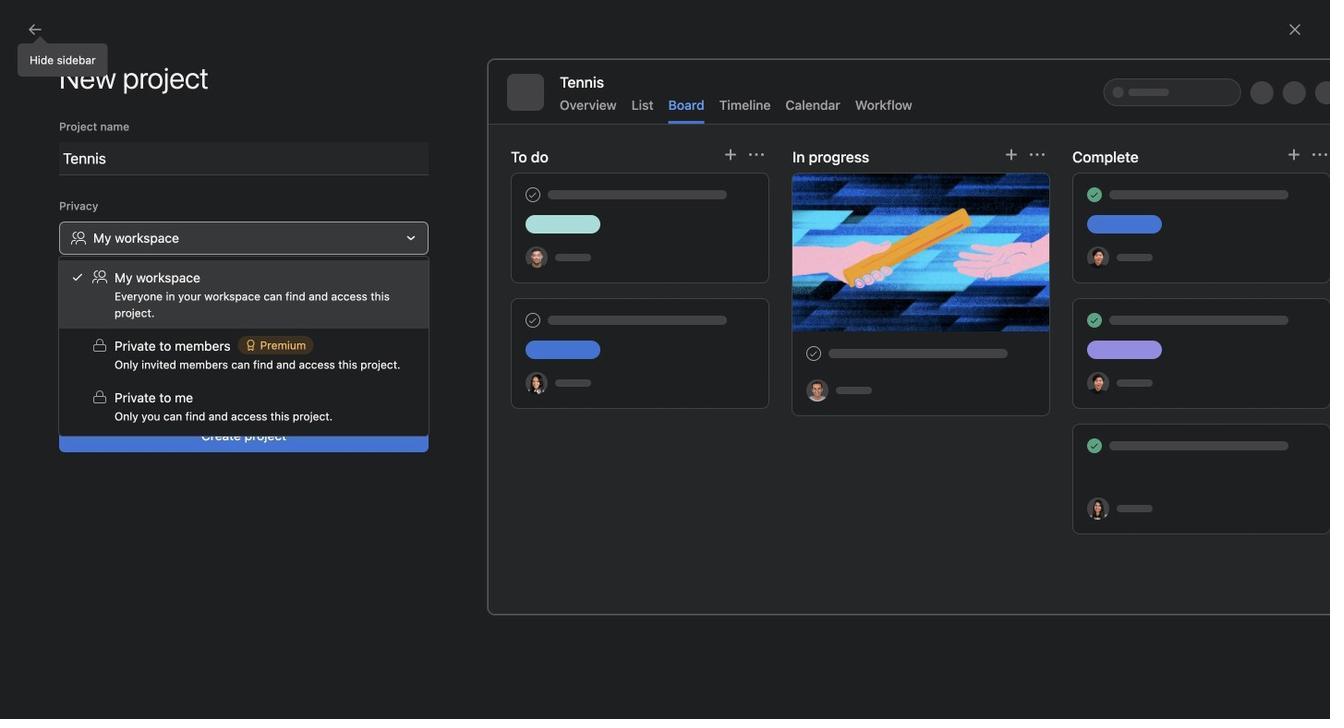 Task type: describe. For each thing, give the bounding box(es) containing it.
this is a preview of your project image
[[488, 59, 1330, 615]]

1 horizontal spatial mark complete checkbox
[[819, 220, 841, 242]]

projects element
[[0, 360, 222, 486]]

2 add task image from the left
[[1014, 174, 1029, 188]]

insights element
[[0, 168, 222, 294]]



Task type: locate. For each thing, give the bounding box(es) containing it.
0 vertical spatial mark complete image
[[819, 220, 841, 242]]

starred element
[[0, 294, 222, 360]]

0 horizontal spatial add task image
[[734, 174, 748, 188]]

close image
[[1288, 22, 1303, 37]]

1 vertical spatial mark complete checkbox
[[257, 405, 279, 427]]

go back image
[[28, 22, 43, 37]]

Mark complete checkbox
[[819, 220, 841, 242], [257, 405, 279, 427]]

mark complete image
[[819, 220, 841, 242], [257, 405, 279, 427]]

option
[[59, 261, 429, 329]]

3 add task image from the left
[[1295, 174, 1310, 188]]

global element
[[0, 45, 222, 156]]

tooltip
[[18, 39, 107, 76]]

mark complete image
[[257, 220, 279, 242], [257, 312, 279, 334], [819, 312, 841, 334]]

1 vertical spatial mark complete image
[[257, 405, 279, 427]]

0 vertical spatial mark complete checkbox
[[819, 220, 841, 242]]

1 horizontal spatial mark complete image
[[819, 220, 841, 242]]

Mark complete checkbox
[[257, 220, 279, 242], [257, 312, 279, 334], [819, 312, 841, 334]]

add task image
[[734, 174, 748, 188], [1014, 174, 1029, 188], [1295, 174, 1310, 188]]

0 horizontal spatial mark complete image
[[257, 405, 279, 427]]

1 add task image from the left
[[734, 174, 748, 188]]

1 horizontal spatial add task image
[[1014, 174, 1029, 188]]

2 horizontal spatial add task image
[[1295, 174, 1310, 188]]

0 horizontal spatial mark complete checkbox
[[257, 405, 279, 427]]

hide sidebar image
[[24, 15, 39, 30]]

None text field
[[59, 142, 429, 176]]



Task type: vqa. For each thing, say whether or not it's contained in the screenshot.
Global 'element'
yes



